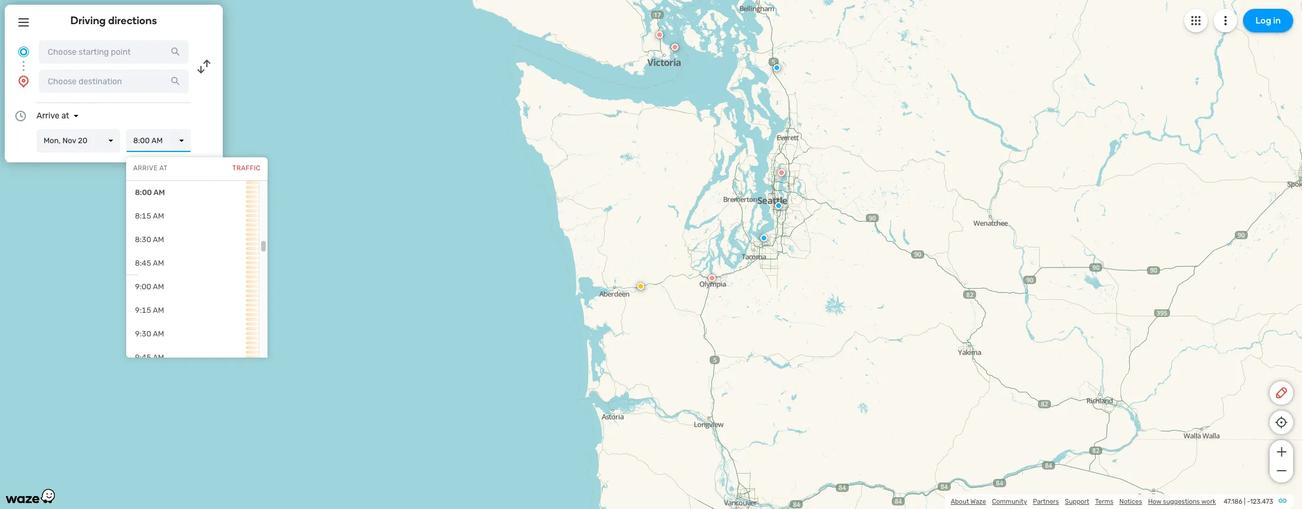 Task type: describe. For each thing, give the bounding box(es) containing it.
8:45 am
[[135, 259, 164, 268]]

directions
[[108, 14, 157, 27]]

mon, nov 20
[[44, 136, 87, 145]]

am for 8:30 am option
[[153, 235, 164, 244]]

mon, nov 20 list box
[[37, 129, 120, 153]]

9:30 am option
[[126, 322, 259, 346]]

am for "9:15 am" option
[[153, 306, 164, 315]]

47.186 | -123.473
[[1224, 498, 1273, 506]]

zoom in image
[[1274, 445, 1289, 459]]

am for '9:00 am' option
[[153, 282, 164, 291]]

8:15 am option
[[126, 205, 259, 228]]

0 vertical spatial arrive at
[[37, 111, 69, 121]]

9:45 am
[[135, 353, 164, 362]]

1 vertical spatial arrive
[[133, 165, 158, 172]]

8:00 am list box
[[126, 129, 191, 153]]

9:00
[[135, 282, 151, 291]]

terms link
[[1095, 498, 1114, 506]]

8:15 am
[[135, 212, 164, 220]]

community
[[992, 498, 1027, 506]]

8:15
[[135, 212, 151, 220]]

0 vertical spatial police image
[[773, 64, 781, 71]]

police image
[[775, 202, 782, 209]]

123.473
[[1250, 498, 1273, 506]]

suggestions
[[1163, 498, 1200, 506]]

9:45
[[135, 353, 151, 362]]

0 vertical spatial arrive
[[37, 111, 59, 121]]

8:30
[[135, 235, 151, 244]]

road closed image
[[736, 509, 743, 509]]

Choose destination text field
[[39, 70, 189, 93]]

am for 8:15 am "option"
[[153, 212, 164, 220]]

Choose starting point text field
[[39, 40, 189, 64]]

9:00 am
[[135, 282, 164, 291]]

20
[[78, 136, 87, 145]]

mon,
[[44, 136, 61, 145]]

notices link
[[1120, 498, 1142, 506]]

hazard image
[[637, 283, 644, 290]]

8:45 am option
[[126, 252, 259, 275]]

how
[[1148, 498, 1162, 506]]

8:30 am
[[135, 235, 164, 244]]

driving directions
[[70, 14, 157, 27]]

support link
[[1065, 498, 1089, 506]]

9:15 am
[[135, 306, 164, 315]]

traffic
[[232, 165, 261, 172]]

8:30 am option
[[126, 228, 259, 252]]

am inside list box
[[151, 136, 163, 145]]

8:00 inside list box
[[133, 136, 150, 145]]

8:45
[[135, 259, 151, 268]]



Task type: locate. For each thing, give the bounding box(es) containing it.
1 vertical spatial 8:00 am
[[135, 188, 165, 197]]

8:00 am
[[133, 136, 163, 145], [135, 188, 165, 197]]

link image
[[1278, 496, 1288, 506]]

police image
[[773, 64, 781, 71], [761, 235, 768, 242]]

zoom out image
[[1274, 464, 1289, 478]]

terms
[[1095, 498, 1114, 506]]

arrive at down 8:00 am list box at the left top of the page
[[133, 165, 168, 172]]

9:15
[[135, 306, 151, 315]]

community link
[[992, 498, 1027, 506]]

8:00 am inside list box
[[133, 136, 163, 145]]

how suggestions work link
[[1148, 498, 1216, 506]]

partners
[[1033, 498, 1059, 506]]

at
[[61, 111, 69, 121], [159, 165, 168, 172]]

0 horizontal spatial arrive
[[37, 111, 59, 121]]

about
[[951, 498, 969, 506]]

am for the 9:45 am option at the bottom left of the page
[[153, 353, 164, 362]]

support
[[1065, 498, 1089, 506]]

nov
[[63, 136, 76, 145]]

8:00 right 20
[[133, 136, 150, 145]]

9:00 am option
[[126, 275, 259, 299]]

8:00 up 8:15
[[135, 188, 152, 197]]

at up mon, nov 20
[[61, 111, 69, 121]]

am for 8:00 am option
[[153, 188, 165, 197]]

about waze link
[[951, 498, 986, 506]]

arrive down 8:00 am list box at the left top of the page
[[133, 165, 158, 172]]

1 horizontal spatial arrive at
[[133, 165, 168, 172]]

am inside "option"
[[153, 212, 164, 220]]

0 horizontal spatial police image
[[761, 235, 768, 242]]

pencil image
[[1275, 386, 1289, 400]]

9:15 am option
[[126, 299, 259, 322]]

9:45 am option
[[126, 346, 259, 370]]

|
[[1244, 498, 1246, 506]]

am for 9:30 am option
[[153, 330, 164, 338]]

arrive at up mon,
[[37, 111, 69, 121]]

arrive at
[[37, 111, 69, 121], [133, 165, 168, 172]]

8:00
[[133, 136, 150, 145], [135, 188, 152, 197]]

am for 8:45 am option on the left of the page
[[153, 259, 164, 268]]

1 vertical spatial arrive at
[[133, 165, 168, 172]]

9:30
[[135, 330, 151, 338]]

work
[[1202, 498, 1216, 506]]

0 vertical spatial 8:00 am
[[133, 136, 163, 145]]

8:00 am option
[[126, 181, 259, 205]]

47.186
[[1224, 498, 1243, 506]]

0 vertical spatial 8:00
[[133, 136, 150, 145]]

notices
[[1120, 498, 1142, 506]]

driving
[[70, 14, 106, 27]]

8:00 am inside option
[[135, 188, 165, 197]]

am
[[151, 136, 163, 145], [153, 188, 165, 197], [153, 212, 164, 220], [153, 235, 164, 244], [153, 259, 164, 268], [153, 282, 164, 291], [153, 306, 164, 315], [153, 330, 164, 338], [153, 353, 164, 362]]

arrive
[[37, 111, 59, 121], [133, 165, 158, 172]]

road closed image
[[656, 31, 663, 38], [671, 44, 679, 51], [778, 169, 785, 176], [709, 275, 716, 282]]

9:30 am
[[135, 330, 164, 338]]

clock image
[[14, 109, 28, 123]]

8:00 inside option
[[135, 188, 152, 197]]

1 vertical spatial at
[[159, 165, 168, 172]]

1 horizontal spatial at
[[159, 165, 168, 172]]

1 horizontal spatial arrive
[[133, 165, 158, 172]]

1 vertical spatial police image
[[761, 235, 768, 242]]

1 horizontal spatial police image
[[773, 64, 781, 71]]

about waze community partners support terms notices how suggestions work
[[951, 498, 1216, 506]]

waze
[[971, 498, 986, 506]]

arrive up mon,
[[37, 111, 59, 121]]

0 horizontal spatial arrive at
[[37, 111, 69, 121]]

current location image
[[17, 45, 31, 59]]

0 horizontal spatial at
[[61, 111, 69, 121]]

partners link
[[1033, 498, 1059, 506]]

at down 8:00 am list box at the left top of the page
[[159, 165, 168, 172]]

location image
[[17, 74, 31, 88]]

0 vertical spatial at
[[61, 111, 69, 121]]

-
[[1247, 498, 1250, 506]]

1 vertical spatial 8:00
[[135, 188, 152, 197]]



Task type: vqa. For each thing, say whether or not it's contained in the screenshot.
Lynnwood in the Lynnwood, Lynnwood driving directions
no



